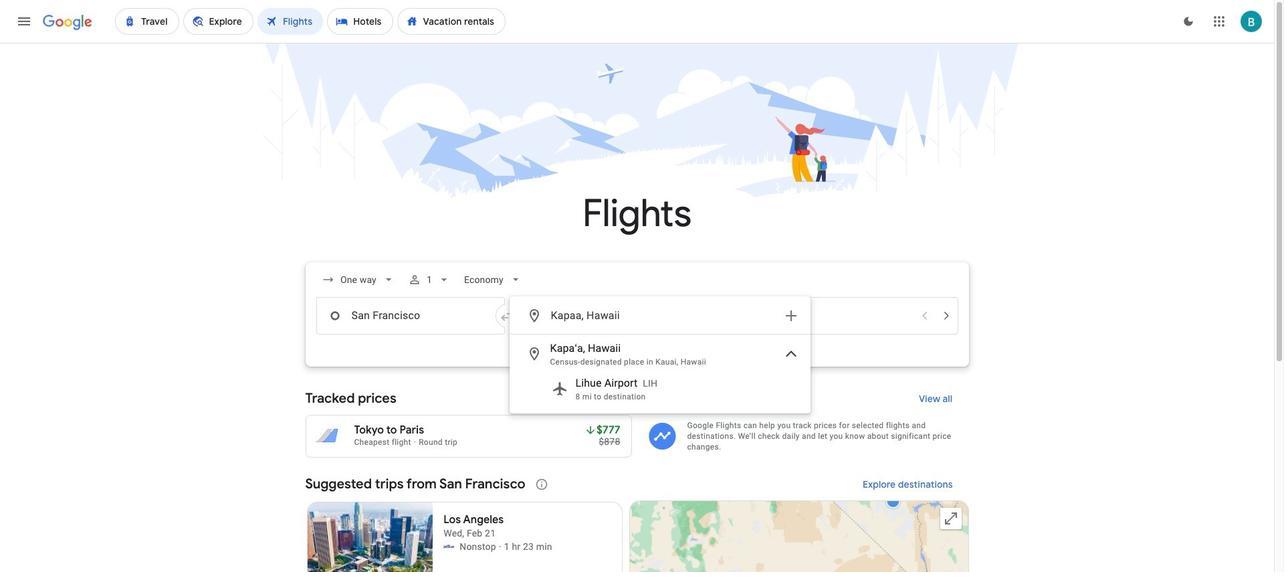 Task type: vqa. For each thing, say whether or not it's contained in the screenshot.
200
no



Task type: describe. For each thing, give the bounding box(es) containing it.
lihue airport (lih) option
[[510, 370, 810, 408]]

 image inside tracked prices region
[[414, 438, 416, 447]]

777 US dollars text field
[[597, 424, 621, 437]]

none text field inside flight search field
[[316, 297, 505, 335]]

destination, select multiple airports image
[[783, 308, 799, 324]]

kapaʻa, hawaii option
[[510, 338, 810, 370]]

toggle nearby airports for kapaʻa, hawaii image
[[783, 346, 799, 362]]

list box inside enter your destination dialog
[[510, 335, 810, 413]]

main menu image
[[16, 13, 32, 29]]

Where else? text field
[[550, 300, 775, 332]]



Task type: locate. For each thing, give the bounding box(es) containing it.
None text field
[[316, 297, 505, 335]]

Flight search field
[[295, 262, 980, 414]]

0 vertical spatial  image
[[414, 438, 416, 447]]

None field
[[316, 268, 400, 292], [459, 268, 528, 292], [316, 268, 400, 292], [459, 268, 528, 292]]

878 US dollars text field
[[599, 436, 621, 447]]

1 vertical spatial  image
[[499, 540, 502, 553]]

enter your destination dialog
[[510, 296, 811, 414]]

tracked prices region
[[306, 383, 969, 458]]

jetblue image
[[444, 541, 455, 552]]

change appearance image
[[1173, 5, 1205, 37]]

Departure text field
[[742, 298, 913, 334]]

list box
[[510, 335, 810, 413]]

suggested trips from san francisco region
[[306, 468, 969, 572]]

0 horizontal spatial  image
[[414, 438, 416, 447]]

 image
[[414, 438, 416, 447], [499, 540, 502, 553]]

1 horizontal spatial  image
[[499, 540, 502, 553]]



